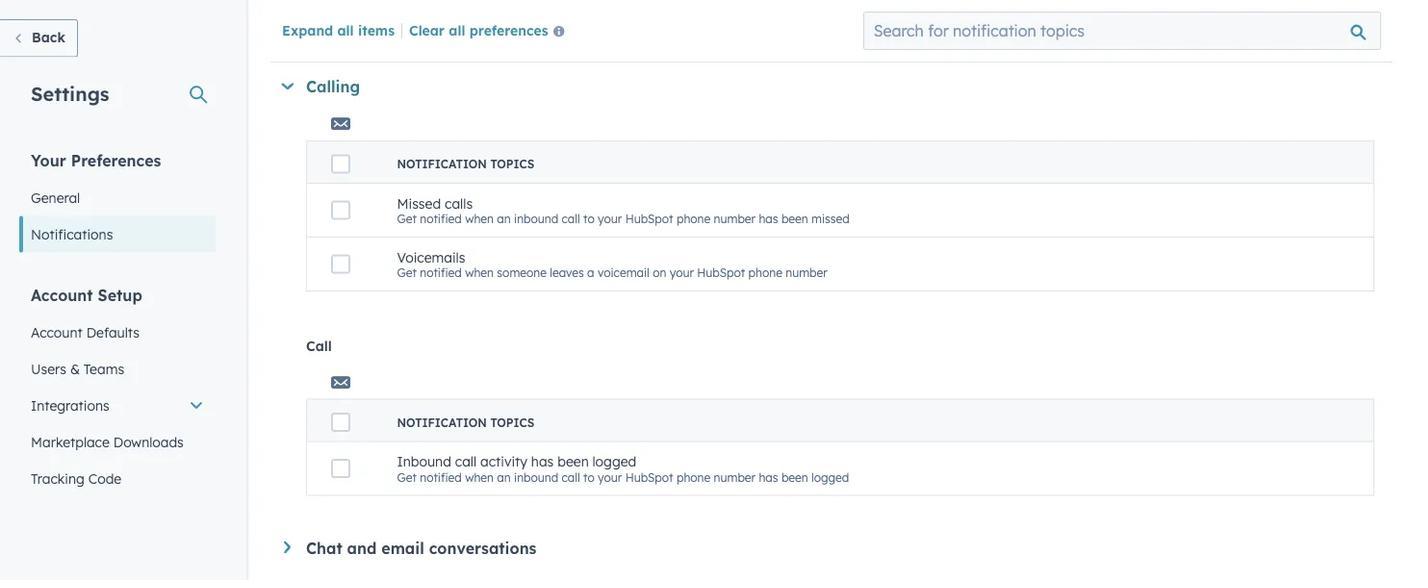 Task type: locate. For each thing, give the bounding box(es) containing it.
inbound
[[514, 212, 558, 226], [514, 470, 558, 484]]

account up account defaults
[[31, 285, 93, 305]]

1 vertical spatial topics
[[490, 415, 534, 430]]

notification
[[397, 157, 487, 171], [397, 415, 487, 430]]

phone inside voicemails get notified when someone leaves a voicemail on your hubspot phone number
[[748, 265, 782, 280]]

caret image inside calling dropdown button
[[281, 83, 294, 90]]

number
[[714, 212, 756, 226], [786, 265, 828, 280], [714, 470, 756, 484]]

0 vertical spatial hubspot
[[625, 212, 673, 226]]

to
[[583, 212, 595, 226], [583, 470, 595, 484]]

missed
[[812, 212, 850, 226]]

chat and email conversations button
[[284, 539, 1375, 558]]

your preferences element
[[19, 150, 216, 253]]

1 vertical spatial your
[[670, 265, 694, 280]]

hubspot inside missed calls get notified when an inbound call to your hubspot phone number has been missed
[[625, 212, 673, 226]]

has
[[759, 212, 778, 226], [531, 453, 554, 470], [759, 470, 778, 484]]

2 notification topics from the top
[[397, 415, 534, 430]]

logged
[[593, 453, 637, 470], [812, 470, 849, 484]]

3 notified from the top
[[420, 470, 462, 484]]

chat and email conversations
[[306, 539, 537, 558]]

2 vertical spatial get
[[397, 470, 417, 484]]

someone
[[497, 265, 547, 280]]

number inside missed calls get notified when an inbound call to your hubspot phone number has been missed
[[714, 212, 756, 226]]

&
[[70, 360, 80, 377]]

phone inside missed calls get notified when an inbound call to your hubspot phone number has been missed
[[677, 212, 711, 226]]

your
[[31, 151, 66, 170]]

integrations button
[[19, 387, 216, 424]]

users
[[31, 360, 66, 377]]

1 vertical spatial caret image
[[284, 541, 291, 554]]

notification topics
[[397, 157, 534, 171], [397, 415, 534, 430]]

setup
[[98, 285, 142, 305]]

your
[[598, 212, 622, 226], [670, 265, 694, 280], [598, 470, 622, 484]]

settings
[[31, 81, 109, 105]]

calls
[[445, 195, 473, 212]]

account defaults link
[[19, 314, 216, 351]]

0 vertical spatial notification topics
[[397, 157, 534, 171]]

1 vertical spatial number
[[786, 265, 828, 280]]

all inside clear all preferences button
[[449, 21, 465, 38]]

notification up calls
[[397, 157, 487, 171]]

0 vertical spatial when
[[465, 212, 494, 226]]

2 to from the top
[[583, 470, 595, 484]]

email
[[381, 539, 424, 558]]

been
[[781, 212, 808, 226], [558, 453, 589, 470], [781, 470, 808, 484]]

get
[[397, 212, 417, 226], [397, 265, 417, 280], [397, 470, 417, 484]]

when inside voicemails get notified when someone leaves a voicemail on your hubspot phone number
[[465, 265, 494, 280]]

leaves
[[550, 265, 584, 280]]

1 vertical spatial hubspot
[[697, 265, 745, 280]]

caret image left chat
[[284, 541, 291, 554]]

chat
[[306, 539, 342, 558]]

2 notified from the top
[[420, 265, 462, 280]]

0 vertical spatial caret image
[[281, 83, 294, 90]]

1 vertical spatial an
[[497, 470, 511, 484]]

all
[[337, 21, 354, 38], [449, 21, 465, 38]]

teams
[[84, 360, 124, 377]]

an inside inbound call activity has been logged get notified when an inbound call to your hubspot phone number has been logged
[[497, 470, 511, 484]]

to inside missed calls get notified when an inbound call to your hubspot phone number has been missed
[[583, 212, 595, 226]]

get up email
[[397, 470, 417, 484]]

when inside inbound call activity has been logged get notified when an inbound call to your hubspot phone number has been logged
[[465, 470, 494, 484]]

0 vertical spatial phone
[[677, 212, 711, 226]]

1 horizontal spatial logged
[[812, 470, 849, 484]]

0 vertical spatial an
[[497, 212, 511, 226]]

1 vertical spatial get
[[397, 265, 417, 280]]

when up voicemails
[[465, 212, 494, 226]]

all left the items
[[337, 21, 354, 38]]

an up conversations
[[497, 470, 511, 484]]

2 vertical spatial phone
[[677, 470, 711, 484]]

0 vertical spatial inbound
[[514, 212, 558, 226]]

0 vertical spatial get
[[397, 212, 417, 226]]

topics
[[490, 157, 534, 171], [490, 415, 534, 430]]

account defaults
[[31, 324, 140, 341]]

2 topics from the top
[[490, 415, 534, 430]]

call left activity
[[455, 453, 477, 470]]

inbound
[[397, 453, 451, 470]]

a
[[587, 265, 594, 280]]

0 vertical spatial your
[[598, 212, 622, 226]]

an right calls
[[497, 212, 511, 226]]

hubspot for voicemails
[[697, 265, 745, 280]]

preferences
[[469, 21, 548, 38]]

2 inbound from the top
[[514, 470, 558, 484]]

marketplace
[[31, 434, 110, 450]]

preferences
[[71, 151, 161, 170]]

hubspot
[[625, 212, 673, 226], [697, 265, 745, 280], [625, 470, 673, 484]]

3 get from the top
[[397, 470, 417, 484]]

2 vertical spatial when
[[465, 470, 494, 484]]

all right clear
[[449, 21, 465, 38]]

notification topics up activity
[[397, 415, 534, 430]]

and
[[347, 539, 377, 558]]

1 all from the left
[[337, 21, 354, 38]]

1 vertical spatial when
[[465, 265, 494, 280]]

caret image left calling at top
[[281, 83, 294, 90]]

inbound up conversations
[[514, 470, 558, 484]]

1 notification from the top
[[397, 157, 487, 171]]

2 get from the top
[[397, 265, 417, 280]]

1 vertical spatial notified
[[420, 265, 462, 280]]

caret image inside chat and email conversations dropdown button
[[284, 541, 291, 554]]

get up voicemails
[[397, 212, 417, 226]]

3 when from the top
[[465, 470, 494, 484]]

expand all items
[[282, 21, 395, 38]]

has left missed
[[759, 212, 778, 226]]

call up leaves
[[562, 212, 580, 226]]

1 vertical spatial notification
[[397, 415, 487, 430]]

1 notified from the top
[[420, 212, 462, 226]]

your inside missed calls get notified when an inbound call to your hubspot phone number has been missed
[[598, 212, 622, 226]]

when left someone
[[465, 265, 494, 280]]

been left missed
[[781, 212, 808, 226]]

notifications
[[31, 226, 113, 243]]

number for voicemails
[[786, 265, 828, 280]]

number for missed calls
[[714, 212, 756, 226]]

2 an from the top
[[497, 470, 511, 484]]

account
[[31, 285, 93, 305], [31, 324, 83, 341]]

notifications link
[[19, 216, 216, 253]]

1 an from the top
[[497, 212, 511, 226]]

notified inside inbound call activity has been logged get notified when an inbound call to your hubspot phone number has been logged
[[420, 470, 462, 484]]

inbound up someone
[[514, 212, 558, 226]]

1 vertical spatial notification topics
[[397, 415, 534, 430]]

your inside voicemails get notified when someone leaves a voicemail on your hubspot phone number
[[670, 265, 694, 280]]

your for missed calls
[[598, 212, 622, 226]]

caret image for calling
[[281, 83, 294, 90]]

1 get from the top
[[397, 212, 417, 226]]

0 horizontal spatial all
[[337, 21, 354, 38]]

account inside account defaults link
[[31, 324, 83, 341]]

2 vertical spatial your
[[598, 470, 622, 484]]

number inside voicemails get notified when someone leaves a voicemail on your hubspot phone number
[[786, 265, 828, 280]]

0 vertical spatial number
[[714, 212, 756, 226]]

code
[[88, 470, 122, 487]]

integrations
[[31, 397, 109, 414]]

notified
[[420, 212, 462, 226], [420, 265, 462, 280], [420, 470, 462, 484]]

1 vertical spatial phone
[[748, 265, 782, 280]]

notified up voicemails
[[420, 212, 462, 226]]

account up users
[[31, 324, 83, 341]]

1 vertical spatial inbound
[[514, 470, 558, 484]]

when
[[465, 212, 494, 226], [465, 265, 494, 280], [465, 470, 494, 484]]

call
[[306, 338, 332, 355]]

voicemails get notified when someone leaves a voicemail on your hubspot phone number
[[397, 249, 828, 280]]

hubspot inside voicemails get notified when someone leaves a voicemail on your hubspot phone number
[[697, 265, 745, 280]]

0 vertical spatial to
[[583, 212, 595, 226]]

2 vertical spatial notified
[[420, 470, 462, 484]]

2 all from the left
[[449, 21, 465, 38]]

clear all preferences
[[409, 21, 548, 38]]

call inside missed calls get notified when an inbound call to your hubspot phone number has been missed
[[562, 212, 580, 226]]

0 vertical spatial notification
[[397, 157, 487, 171]]

clear
[[409, 21, 445, 38]]

1 vertical spatial to
[[583, 470, 595, 484]]

call
[[562, 212, 580, 226], [455, 453, 477, 470], [562, 470, 580, 484]]

been up chat and email conversations dropdown button
[[781, 470, 808, 484]]

caret image
[[281, 83, 294, 90], [284, 541, 291, 554]]

notification topics up calls
[[397, 157, 534, 171]]

back link
[[0, 19, 78, 57]]

notified inside voicemails get notified when someone leaves a voicemail on your hubspot phone number
[[420, 265, 462, 280]]

an
[[497, 212, 511, 226], [497, 470, 511, 484]]

1 inbound from the top
[[514, 212, 558, 226]]

0 vertical spatial topics
[[490, 157, 534, 171]]

2 vertical spatial number
[[714, 470, 756, 484]]

1 vertical spatial account
[[31, 324, 83, 341]]

0 vertical spatial account
[[31, 285, 93, 305]]

missed
[[397, 195, 441, 212]]

notification up inbound
[[397, 415, 487, 430]]

get down missed
[[397, 265, 417, 280]]

to up voicemails get notified when someone leaves a voicemail on your hubspot phone number
[[583, 212, 595, 226]]

0 vertical spatial notified
[[420, 212, 462, 226]]

2 account from the top
[[31, 324, 83, 341]]

tracking
[[31, 470, 84, 487]]

users & teams link
[[19, 351, 216, 387]]

1 horizontal spatial all
[[449, 21, 465, 38]]

1 to from the top
[[583, 212, 595, 226]]

to right activity
[[583, 470, 595, 484]]

voicemails
[[397, 249, 465, 265]]

notified down calls
[[420, 265, 462, 280]]

2 vertical spatial hubspot
[[625, 470, 673, 484]]

phone inside inbound call activity has been logged get notified when an inbound call to your hubspot phone number has been logged
[[677, 470, 711, 484]]

1 account from the top
[[31, 285, 93, 305]]

2 when from the top
[[465, 265, 494, 280]]

when right inbound
[[465, 470, 494, 484]]

all for clear
[[449, 21, 465, 38]]

phone
[[677, 212, 711, 226], [748, 265, 782, 280], [677, 470, 711, 484]]

notified left activity
[[420, 470, 462, 484]]

1 when from the top
[[465, 212, 494, 226]]



Task type: vqa. For each thing, say whether or not it's contained in the screenshot.
the rightmost of
no



Task type: describe. For each thing, give the bounding box(es) containing it.
inbound inside inbound call activity has been logged get notified when an inbound call to your hubspot phone number has been logged
[[514, 470, 558, 484]]

conversations
[[429, 539, 537, 558]]

has inside missed calls get notified when an inbound call to your hubspot phone number has been missed
[[759, 212, 778, 226]]

hubspot inside inbound call activity has been logged get notified when an inbound call to your hubspot phone number has been logged
[[625, 470, 673, 484]]

voicemail
[[598, 265, 650, 280]]

been right activity
[[558, 453, 589, 470]]

an inside missed calls get notified when an inbound call to your hubspot phone number has been missed
[[497, 212, 511, 226]]

activity
[[480, 453, 527, 470]]

expand all items button
[[282, 21, 395, 38]]

notified inside missed calls get notified when an inbound call to your hubspot phone number has been missed
[[420, 212, 462, 226]]

0 horizontal spatial logged
[[593, 453, 637, 470]]

to inside inbound call activity has been logged get notified when an inbound call to your hubspot phone number has been logged
[[583, 470, 595, 484]]

account setup
[[31, 285, 142, 305]]

Search for notification topics search field
[[863, 12, 1381, 50]]

marketplace downloads link
[[19, 424, 216, 461]]

on
[[653, 265, 666, 280]]

phone for voicemails
[[748, 265, 782, 280]]

get inside missed calls get notified when an inbound call to your hubspot phone number has been missed
[[397, 212, 417, 226]]

downloads
[[113, 434, 184, 450]]

call right activity
[[562, 470, 580, 484]]

phone for missed calls
[[677, 212, 711, 226]]

has up chat and email conversations dropdown button
[[759, 470, 778, 484]]

your for voicemails
[[670, 265, 694, 280]]

general link
[[19, 180, 216, 216]]

been inside missed calls get notified when an inbound call to your hubspot phone number has been missed
[[781, 212, 808, 226]]

number inside inbound call activity has been logged get notified when an inbound call to your hubspot phone number has been logged
[[714, 470, 756, 484]]

items
[[358, 21, 395, 38]]

users & teams
[[31, 360, 124, 377]]

1 topics from the top
[[490, 157, 534, 171]]

caret image for chat and email conversations
[[284, 541, 291, 554]]

when inside missed calls get notified when an inbound call to your hubspot phone number has been missed
[[465, 212, 494, 226]]

1 notification topics from the top
[[397, 157, 534, 171]]

defaults
[[86, 324, 140, 341]]

calling
[[306, 77, 360, 96]]

calling button
[[281, 77, 1375, 96]]

your preferences
[[31, 151, 161, 170]]

2 notification from the top
[[397, 415, 487, 430]]

marketplace downloads
[[31, 434, 184, 450]]

hubspot for missed calls
[[625, 212, 673, 226]]

account setup element
[[19, 284, 216, 570]]

get inside inbound call activity has been logged get notified when an inbound call to your hubspot phone number has been logged
[[397, 470, 417, 484]]

inbound inside missed calls get notified when an inbound call to your hubspot phone number has been missed
[[514, 212, 558, 226]]

expand
[[282, 21, 333, 38]]

all for expand
[[337, 21, 354, 38]]

general
[[31, 189, 80, 206]]

has right activity
[[531, 453, 554, 470]]

missed calls get notified when an inbound call to your hubspot phone number has been missed
[[397, 195, 850, 226]]

account for account defaults
[[31, 324, 83, 341]]

clear all preferences button
[[409, 20, 572, 43]]

inbound call activity has been logged get notified when an inbound call to your hubspot phone number has been logged
[[397, 453, 849, 484]]

tracking code
[[31, 470, 122, 487]]

account for account setup
[[31, 285, 93, 305]]

get inside voicemails get notified when someone leaves a voicemail on your hubspot phone number
[[397, 265, 417, 280]]

tracking code link
[[19, 461, 216, 497]]

back
[[32, 29, 65, 46]]

your inside inbound call activity has been logged get notified when an inbound call to your hubspot phone number has been logged
[[598, 470, 622, 484]]



